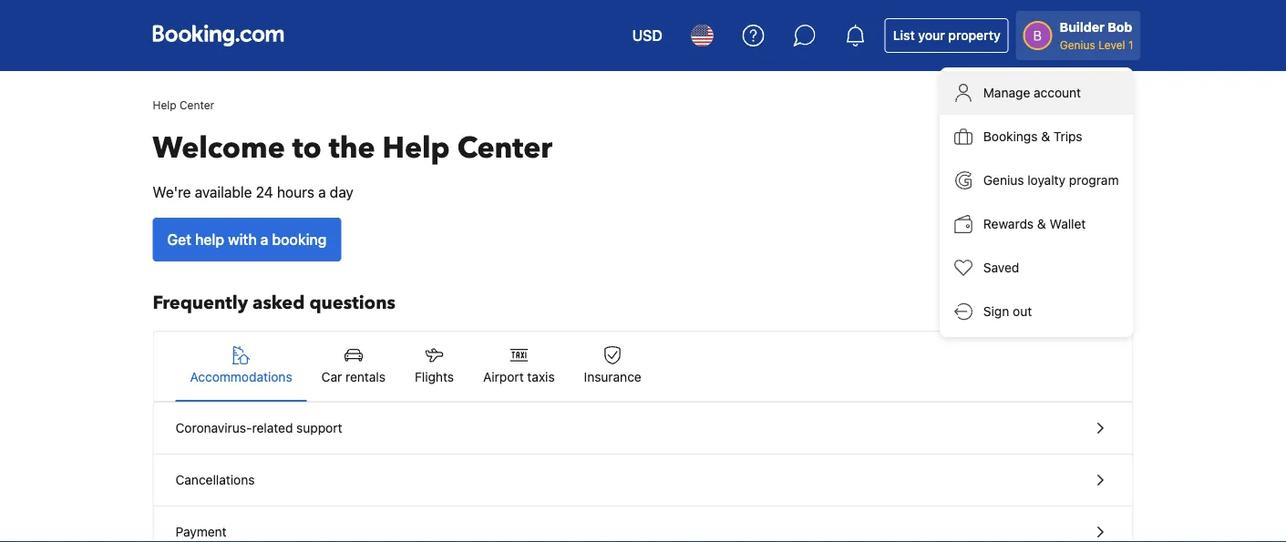 Task type: vqa. For each thing, say whether or not it's contained in the screenshot.
Accommodations at the left bottom of page
yes



Task type: locate. For each thing, give the bounding box(es) containing it.
sign out
[[983, 304, 1032, 319]]

frequently asked questions
[[153, 291, 396, 316]]

coronavirus-
[[175, 421, 252, 436]]

to
[[292, 129, 322, 168]]

genius left loyalty
[[983, 173, 1024, 188]]

tab list
[[154, 332, 1133, 403]]

available
[[195, 184, 252, 201]]

genius down 'builder' in the right of the page
[[1060, 38, 1095, 51]]

list
[[893, 28, 915, 43]]

usd
[[632, 27, 662, 44]]

questions
[[309, 291, 396, 316]]

center
[[180, 98, 214, 111], [457, 129, 552, 168]]

genius
[[1060, 38, 1095, 51], [983, 173, 1024, 188]]

0 horizontal spatial a
[[260, 231, 268, 248]]

& for trips
[[1041, 129, 1050, 144]]

1 vertical spatial center
[[457, 129, 552, 168]]

booking.com online hotel reservations image
[[153, 25, 284, 46]]

saved
[[983, 260, 1019, 275]]

genius loyalty program
[[983, 173, 1119, 188]]

cancellations
[[175, 473, 255, 488]]

manage account
[[983, 85, 1081, 100]]

saved link
[[940, 246, 1133, 290]]

0 horizontal spatial help
[[153, 98, 176, 111]]

0 vertical spatial &
[[1041, 129, 1050, 144]]

a inside button
[[260, 231, 268, 248]]

list your property link
[[885, 18, 1009, 53]]

help
[[195, 231, 224, 248]]

1 vertical spatial help
[[382, 129, 450, 168]]

a right with
[[260, 231, 268, 248]]

1 horizontal spatial center
[[457, 129, 552, 168]]

a left day
[[318, 184, 326, 201]]

coronavirus-related support button
[[154, 403, 1133, 455]]

flights button
[[400, 332, 469, 401]]

0 vertical spatial a
[[318, 184, 326, 201]]

& left trips
[[1041, 129, 1050, 144]]

property
[[948, 28, 1001, 43]]

loyalty
[[1028, 173, 1066, 188]]

related
[[252, 421, 293, 436]]

welcome to the help center
[[153, 129, 552, 168]]

0 vertical spatial help
[[153, 98, 176, 111]]

account
[[1034, 85, 1081, 100]]

0 vertical spatial genius
[[1060, 38, 1095, 51]]

1 vertical spatial a
[[260, 231, 268, 248]]

tab list containing accommodations
[[154, 332, 1133, 403]]

get
[[167, 231, 191, 248]]

support
[[296, 421, 342, 436]]

help right the
[[382, 129, 450, 168]]

& left the wallet
[[1037, 216, 1046, 232]]

bob
[[1108, 20, 1132, 35]]

0 vertical spatial center
[[180, 98, 214, 111]]

bookings & trips link
[[940, 115, 1133, 159]]

24
[[256, 184, 273, 201]]

0 horizontal spatial center
[[180, 98, 214, 111]]

1 horizontal spatial genius
[[1060, 38, 1095, 51]]

airport
[[483, 370, 524, 385]]

1 vertical spatial genius
[[983, 173, 1024, 188]]

bookings
[[983, 129, 1038, 144]]

car
[[321, 370, 342, 385]]

1 horizontal spatial help
[[382, 129, 450, 168]]

insurance button
[[569, 332, 656, 401]]

1 vertical spatial &
[[1037, 216, 1046, 232]]

a
[[318, 184, 326, 201], [260, 231, 268, 248]]

0 horizontal spatial genius
[[983, 173, 1024, 188]]

the
[[329, 129, 375, 168]]

get help with a booking
[[167, 231, 327, 248]]

&
[[1041, 129, 1050, 144], [1037, 216, 1046, 232]]

bookings & trips
[[983, 129, 1083, 144]]

help up welcome at top
[[153, 98, 176, 111]]

help
[[153, 98, 176, 111], [382, 129, 450, 168]]



Task type: describe. For each thing, give the bounding box(es) containing it.
booking
[[272, 231, 327, 248]]

sign out button
[[940, 290, 1133, 334]]

out
[[1013, 304, 1032, 319]]

day
[[330, 184, 354, 201]]

manage account link
[[940, 71, 1133, 115]]

taxis
[[527, 370, 555, 385]]

1 horizontal spatial a
[[318, 184, 326, 201]]

accommodations
[[190, 370, 292, 385]]

airport taxis
[[483, 370, 555, 385]]

payment button
[[154, 507, 1133, 542]]

usd button
[[621, 14, 673, 57]]

& for wallet
[[1037, 216, 1046, 232]]

hours
[[277, 184, 314, 201]]

we're
[[153, 184, 191, 201]]

your
[[918, 28, 945, 43]]

program
[[1069, 173, 1119, 188]]

sign
[[983, 304, 1009, 319]]

rewards & wallet link
[[940, 202, 1133, 246]]

cancellations button
[[154, 455, 1133, 507]]

wallet
[[1050, 216, 1086, 232]]

level
[[1099, 38, 1125, 51]]

trips
[[1054, 129, 1083, 144]]

car rentals button
[[307, 332, 400, 401]]

rewards
[[983, 216, 1034, 232]]

flights
[[415, 370, 454, 385]]

rewards & wallet
[[983, 216, 1086, 232]]

frequently
[[153, 291, 248, 316]]

builder
[[1060, 20, 1105, 35]]

payment
[[175, 525, 227, 540]]

1
[[1128, 38, 1133, 51]]

rentals
[[346, 370, 386, 385]]

help center
[[153, 98, 214, 111]]

genius loyalty program link
[[940, 159, 1133, 202]]

asked
[[253, 291, 305, 316]]

coronavirus-related support
[[175, 421, 342, 436]]

with
[[228, 231, 257, 248]]

insurance
[[584, 370, 641, 385]]

airport taxis button
[[469, 332, 569, 401]]

genius inside genius loyalty program link
[[983, 173, 1024, 188]]

we're available 24 hours a day
[[153, 184, 354, 201]]

accommodations button
[[175, 332, 307, 401]]

welcome
[[153, 129, 285, 168]]

get help with a booking button
[[153, 218, 341, 262]]

list your property
[[893, 28, 1001, 43]]

genius inside builder bob genius level 1
[[1060, 38, 1095, 51]]

manage
[[983, 85, 1030, 100]]

car rentals
[[321, 370, 386, 385]]

builder bob genius level 1
[[1060, 20, 1133, 51]]



